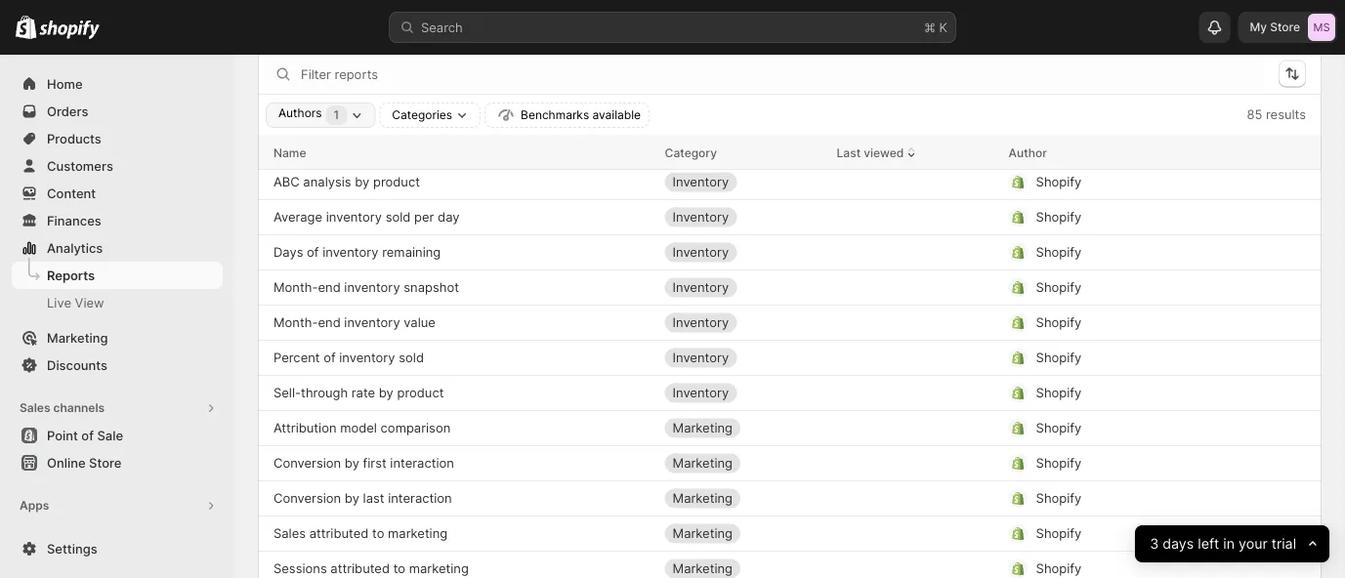 Task type: describe. For each thing, give the bounding box(es) containing it.
high risk orders rate
[[274, 34, 396, 49]]

inventory for month-end inventory snapshot
[[673, 280, 729, 296]]

inventory for average inventory sold per day
[[673, 210, 729, 225]]

row containing sales attributed to marketing
[[258, 516, 1322, 551]]

last viewed
[[837, 145, 904, 159]]

85 results
[[1247, 106, 1306, 122]]

total for shopify protect order total
[[406, 140, 433, 155]]

inventory for value
[[344, 316, 400, 331]]

average inventory sold per day link
[[274, 208, 460, 228]]

live view
[[47, 295, 104, 310]]

viewed
[[864, 145, 904, 159]]

inventory for snapshot
[[344, 280, 400, 296]]

k
[[939, 20, 948, 35]]

content
[[47, 186, 96, 201]]

my store image
[[1308, 14, 1335, 41]]

row containing percent of inventory sold
[[258, 340, 1322, 376]]

analytics link
[[12, 234, 223, 262]]

row containing abc analysis by product
[[258, 165, 1322, 200]]

protect for dispute
[[323, 105, 366, 120]]

my
[[1250, 20, 1267, 34]]

live
[[47, 295, 71, 310]]

conversion by last interaction
[[274, 491, 452, 507]]

2 shopify cell from the top
[[1009, 167, 1259, 198]]

benchmarks available
[[521, 108, 641, 122]]

channels
[[53, 401, 105, 415]]

month-end inventory value
[[274, 316, 436, 331]]

apps
[[20, 499, 49, 513]]

value
[[404, 316, 436, 331]]

sell-through rate by product
[[274, 386, 444, 401]]

average inventory sold per day
[[274, 210, 460, 225]]

inventory cell for days of inventory remaining
[[665, 237, 821, 269]]

orders
[[330, 34, 368, 49]]

inventory for days of inventory remaining
[[673, 245, 729, 260]]

inventory for sold
[[339, 351, 395, 366]]

marketing link
[[12, 324, 223, 352]]

marketing cell for conversion by last interaction
[[665, 484, 821, 515]]

online store button
[[0, 449, 234, 477]]

interaction for conversion by last interaction
[[388, 491, 452, 507]]

to for sessions attributed to marketing
[[393, 562, 405, 577]]

inventory cell for month-end inventory snapshot
[[665, 273, 821, 304]]

shopify cell for percent of inventory sold
[[1009, 343, 1259, 374]]

row containing conversion by last interaction
[[258, 481, 1322, 516]]

sales channels
[[20, 401, 105, 415]]

marketing for attribution model comparison
[[673, 421, 733, 436]]

shopify cell for conversion by first interaction
[[1009, 448, 1259, 480]]

0 vertical spatial rate
[[372, 34, 396, 49]]

end for month-end inventory value
[[318, 316, 341, 331]]

month-end inventory snapshot link
[[274, 278, 459, 298]]

sell-
[[274, 386, 301, 401]]

interaction for conversion by first interaction
[[390, 456, 454, 471]]

remaining
[[382, 245, 441, 260]]

last
[[363, 491, 384, 507]]

store for online store
[[89, 455, 122, 470]]

percent of inventory sold
[[274, 351, 424, 366]]

inventory up days of inventory remaining
[[326, 210, 382, 225]]

by inside conversion by last interaction link
[[345, 491, 359, 507]]

model
[[340, 421, 377, 436]]

sales channels button
[[12, 395, 223, 422]]

store for my store
[[1270, 20, 1300, 34]]

online store link
[[12, 449, 223, 477]]

due
[[376, 69, 399, 84]]

shopify protect dispute total
[[274, 105, 445, 120]]

row containing shopify protect order total
[[258, 129, 1322, 165]]

fraud for high risk orders rate
[[673, 34, 707, 49]]

reports link
[[12, 262, 223, 289]]

row containing average inventory sold per day
[[258, 200, 1322, 235]]

shopify protect order total link
[[274, 138, 433, 157]]

order
[[370, 140, 402, 155]]

point of sale link
[[12, 422, 223, 449]]

settings link
[[12, 535, 223, 563]]

online
[[47, 455, 86, 470]]

inventory for month-end inventory value
[[673, 316, 729, 331]]

orders canceled due to fraud
[[274, 69, 450, 84]]

shopify cell for sell-through rate by product
[[1009, 378, 1259, 409]]

conversion by first interaction link
[[274, 454, 454, 474]]

name
[[274, 145, 306, 159]]

conversion by first interaction
[[274, 456, 454, 471]]

row containing conversion by first interaction
[[258, 446, 1322, 481]]

average
[[274, 210, 322, 225]]

month-end inventory value link
[[274, 314, 436, 333]]

fraud cell for rate
[[665, 26, 821, 58]]

inventory cell for average inventory sold per day
[[665, 202, 821, 233]]

marketing cell for conversion by first interaction
[[665, 448, 821, 480]]

0 vertical spatial product
[[373, 175, 420, 190]]

categories
[[392, 108, 452, 122]]

shopify cell for month-end inventory value
[[1009, 308, 1259, 339]]

shopify cell for sessions attributed to marketing
[[1009, 554, 1259, 578]]

of for point
[[81, 428, 94, 443]]

live view link
[[12, 289, 223, 317]]

month- for month-end inventory snapshot
[[274, 280, 318, 296]]

fraud cell for total
[[665, 132, 821, 163]]

analysis
[[303, 175, 351, 190]]

shopify for days of inventory remaining
[[1036, 245, 1082, 260]]

content link
[[12, 180, 223, 207]]

first
[[363, 456, 387, 471]]

days
[[274, 245, 303, 260]]

orders for orders canceled due to fraud
[[274, 69, 314, 84]]

of for days
[[307, 245, 319, 260]]

authors
[[278, 106, 322, 120]]

high
[[274, 34, 301, 49]]

shopify cell for days of inventory remaining
[[1009, 237, 1259, 269]]

inventory for remaining
[[323, 245, 379, 260]]

marketing for sales attributed to marketing
[[673, 527, 733, 542]]

row containing name
[[258, 135, 1322, 170]]

total for shopify protect dispute total
[[418, 105, 445, 120]]

of for percent
[[324, 351, 336, 366]]

conversion for conversion by first interaction
[[274, 456, 341, 471]]

attribution model comparison
[[274, 421, 451, 436]]

shopify for month-end inventory value
[[1036, 316, 1082, 331]]

inventory cell for percent of inventory sold
[[665, 343, 821, 374]]

inventory for sell-through rate by product
[[673, 386, 729, 401]]

day
[[438, 210, 460, 225]]

sell-through rate by product link
[[274, 384, 444, 403]]

days of inventory remaining link
[[274, 243, 441, 263]]

marketing for sales attributed to marketing
[[388, 527, 448, 542]]

marketing for conversion by first interaction
[[673, 456, 733, 471]]

shopify cell for average inventory sold per day
[[1009, 202, 1259, 233]]

⌘
[[924, 20, 936, 35]]

results
[[1266, 106, 1306, 122]]

1 row from the top
[[258, 0, 1322, 24]]

sales attributed to marketing link
[[274, 525, 448, 544]]

category button
[[665, 143, 717, 162]]

author button
[[1009, 143, 1047, 162]]

month- for month-end inventory value
[[274, 316, 318, 331]]

reports
[[47, 268, 95, 283]]

month-end inventory snapshot
[[274, 280, 459, 296]]

high risk orders rate link
[[274, 32, 396, 52]]

inventory cell for month-end inventory value
[[665, 308, 821, 339]]



Task type: vqa. For each thing, say whether or not it's contained in the screenshot.


Task type: locate. For each thing, give the bounding box(es) containing it.
0 vertical spatial fraud cell
[[665, 26, 821, 58]]

row
[[258, 0, 1322, 24], [258, 24, 1322, 59], [258, 129, 1322, 165], [258, 135, 1322, 170], [258, 165, 1322, 200], [258, 200, 1322, 235], [258, 235, 1322, 270], [258, 270, 1322, 305], [258, 305, 1322, 340], [258, 340, 1322, 376], [258, 376, 1322, 411], [258, 411, 1322, 446], [258, 446, 1322, 481], [258, 481, 1322, 516], [258, 516, 1322, 551], [258, 551, 1322, 578]]

0 vertical spatial fraud
[[673, 34, 707, 49]]

shopify inside row
[[274, 105, 319, 120]]

view
[[75, 295, 104, 310]]

row containing sessions attributed to marketing
[[258, 551, 1322, 578]]

by inside the conversion by first interaction link
[[345, 456, 359, 471]]

orders inside row
[[274, 69, 314, 84]]

shopify cell for month-end inventory snapshot
[[1009, 273, 1259, 304]]

inventory cell for abc analysis by product
[[665, 167, 821, 198]]

benchmarks available button
[[485, 103, 650, 128]]

risk
[[305, 34, 326, 49]]

by up attribution model comparison
[[379, 386, 394, 401]]

snapshot
[[404, 280, 459, 296]]

point
[[47, 428, 78, 443]]

2 inventory from the top
[[673, 210, 729, 225]]

7 inventory cell from the top
[[665, 378, 821, 409]]

1 vertical spatial product
[[397, 386, 444, 401]]

2 vertical spatial to
[[393, 562, 405, 577]]

fraud cell
[[665, 26, 821, 58], [665, 132, 821, 163]]

0 vertical spatial of
[[307, 245, 319, 260]]

cell
[[274, 0, 649, 22], [665, 0, 821, 22], [837, 0, 993, 22], [1009, 0, 1259, 22], [837, 26, 993, 58], [1009, 26, 1259, 58], [665, 62, 821, 93], [837, 62, 993, 93], [1009, 62, 1259, 93], [1009, 97, 1259, 128], [837, 132, 993, 163], [837, 167, 993, 198]]

8 shopify cell from the top
[[1009, 378, 1259, 409]]

1 protect from the top
[[323, 105, 366, 120]]

shopify protect dispute total link
[[274, 103, 445, 122]]

of
[[307, 245, 319, 260], [324, 351, 336, 366], [81, 428, 94, 443]]

home link
[[12, 70, 223, 98]]

product up comparison
[[397, 386, 444, 401]]

days of inventory remaining
[[274, 245, 441, 260]]

percent of inventory sold link
[[274, 349, 424, 368]]

attributed down conversion by last interaction link at the bottom left
[[309, 527, 369, 542]]

fraud
[[418, 69, 450, 84]]

⌘ k
[[924, 20, 948, 35]]

store right my
[[1270, 20, 1300, 34]]

1 horizontal spatial of
[[307, 245, 319, 260]]

sessions attributed to marketing
[[274, 562, 469, 577]]

shopify for attribution model comparison
[[1036, 421, 1082, 436]]

sales
[[20, 401, 50, 415], [274, 527, 306, 542]]

shopify cell for sales attributed to marketing
[[1009, 519, 1259, 550]]

of right percent
[[324, 351, 336, 366]]

2 vertical spatial of
[[81, 428, 94, 443]]

0 vertical spatial orders
[[274, 69, 314, 84]]

shopify image
[[16, 15, 36, 39]]

finances link
[[12, 207, 223, 234]]

0 vertical spatial conversion
[[274, 456, 341, 471]]

orders for orders
[[47, 104, 88, 119]]

shopify cell
[[1009, 132, 1259, 163], [1009, 167, 1259, 198], [1009, 202, 1259, 233], [1009, 237, 1259, 269], [1009, 273, 1259, 304], [1009, 308, 1259, 339], [1009, 343, 1259, 374], [1009, 378, 1259, 409], [1009, 413, 1259, 444], [1009, 448, 1259, 480], [1009, 484, 1259, 515], [1009, 519, 1259, 550], [1009, 554, 1259, 578]]

marketing
[[388, 527, 448, 542], [409, 562, 469, 577]]

11 row from the top
[[258, 376, 1322, 411]]

discounts link
[[12, 352, 223, 379]]

by left first
[[345, 456, 359, 471]]

inventory down "month-end inventory snapshot" 'link' in the left of the page
[[344, 316, 400, 331]]

settings
[[47, 541, 97, 556]]

protect down 1
[[323, 140, 366, 155]]

to down 'last'
[[372, 527, 384, 542]]

apps button
[[12, 492, 223, 520]]

to right due
[[402, 69, 414, 84]]

percent
[[274, 351, 320, 366]]

per
[[414, 210, 434, 225]]

end up percent of inventory sold on the bottom left of the page
[[318, 316, 341, 331]]

shopify cell for conversion by last interaction
[[1009, 484, 1259, 515]]

attributed for sales
[[309, 527, 369, 542]]

fraud for shopify protect order total
[[673, 140, 707, 155]]

name button
[[274, 143, 306, 162]]

to inside sessions attributed to marketing link
[[393, 562, 405, 577]]

shopify image
[[39, 20, 100, 40]]

to
[[402, 69, 414, 84], [372, 527, 384, 542], [393, 562, 405, 577]]

0 vertical spatial store
[[1270, 20, 1300, 34]]

comparison
[[381, 421, 451, 436]]

marketing cell for attribution model comparison
[[665, 413, 821, 444]]

analytics
[[47, 240, 103, 255]]

row containing month-end inventory value
[[258, 305, 1322, 340]]

1 vertical spatial to
[[372, 527, 384, 542]]

13 row from the top
[[258, 446, 1322, 481]]

1 month- from the top
[[274, 280, 318, 296]]

1 vertical spatial orders
[[47, 104, 88, 119]]

category
[[665, 145, 717, 159]]

sales for sales attributed to marketing
[[274, 527, 306, 542]]

11 shopify cell from the top
[[1009, 484, 1259, 515]]

marketing down sales attributed to marketing link
[[409, 562, 469, 577]]

1 vertical spatial sales
[[274, 527, 306, 542]]

3 inventory cell from the top
[[665, 237, 821, 269]]

1 horizontal spatial orders
[[274, 69, 314, 84]]

abc analysis by product link
[[274, 173, 420, 192]]

5 marketing cell from the top
[[665, 554, 821, 578]]

1 vertical spatial protect
[[323, 140, 366, 155]]

2 row from the top
[[258, 24, 1322, 59]]

0 horizontal spatial store
[[89, 455, 122, 470]]

end
[[318, 280, 341, 296], [318, 316, 341, 331]]

1
[[334, 108, 339, 122]]

point of sale
[[47, 428, 123, 443]]

total
[[418, 105, 445, 120], [406, 140, 433, 155]]

6 row from the top
[[258, 200, 1322, 235]]

by inside sell-through rate by product link
[[379, 386, 394, 401]]

shopify for month-end inventory snapshot
[[1036, 280, 1082, 296]]

shopify cell for attribution model comparison
[[1009, 413, 1259, 444]]

store
[[1270, 20, 1300, 34], [89, 455, 122, 470]]

4 inventory cell from the top
[[665, 273, 821, 304]]

7 row from the top
[[258, 235, 1322, 270]]

fraud cell down shopify protect dispute total row
[[665, 132, 821, 163]]

marketing up sessions attributed to marketing link
[[388, 527, 448, 542]]

sales for sales channels
[[20, 401, 50, 415]]

0 vertical spatial to
[[402, 69, 414, 84]]

protect inside row
[[323, 140, 366, 155]]

shopify for sell-through rate by product
[[1036, 386, 1082, 401]]

7 inventory from the top
[[673, 386, 729, 401]]

attribution model comparison link
[[274, 419, 451, 439]]

sales up "point"
[[20, 401, 50, 415]]

9 row from the top
[[258, 305, 1322, 340]]

orders canceled due to fraud row
[[258, 59, 1322, 94]]

orders link
[[12, 98, 223, 125]]

shopify for sales attributed to marketing
[[1036, 527, 1082, 542]]

of left sale
[[81, 428, 94, 443]]

orders canceled due to fraud link
[[274, 67, 450, 87]]

2 fraud cell from the top
[[665, 132, 821, 163]]

10 row from the top
[[258, 340, 1322, 376]]

2 conversion from the top
[[274, 491, 341, 507]]

sold inside percent of inventory sold link
[[399, 351, 424, 366]]

1 fraud from the top
[[673, 34, 707, 49]]

conversion up the 'sales attributed to marketing' on the bottom left of page
[[274, 491, 341, 507]]

0 vertical spatial total
[[418, 105, 445, 120]]

protect down canceled
[[323, 105, 366, 120]]

orders down home
[[47, 104, 88, 119]]

sold inside average inventory sold per day link
[[386, 210, 411, 225]]

6 shopify cell from the top
[[1009, 308, 1259, 339]]

10 shopify cell from the top
[[1009, 448, 1259, 480]]

inventory inside 'link'
[[344, 280, 400, 296]]

0 vertical spatial marketing
[[388, 527, 448, 542]]

inventory
[[673, 175, 729, 190], [673, 210, 729, 225], [673, 245, 729, 260], [673, 280, 729, 296], [673, 316, 729, 331], [673, 351, 729, 366], [673, 386, 729, 401]]

to for sales attributed to marketing
[[372, 527, 384, 542]]

14 row from the top
[[258, 481, 1322, 516]]

canceled
[[318, 69, 372, 84]]

interaction right 'last'
[[388, 491, 452, 507]]

attribution
[[274, 421, 337, 436]]

sold left the per
[[386, 210, 411, 225]]

author
[[1009, 145, 1047, 159]]

1 end from the top
[[318, 280, 341, 296]]

rate right the orders
[[372, 34, 396, 49]]

shopify for percent of inventory sold
[[1036, 351, 1082, 366]]

0 vertical spatial sold
[[386, 210, 411, 225]]

inventory
[[326, 210, 382, 225], [323, 245, 379, 260], [344, 280, 400, 296], [344, 316, 400, 331], [339, 351, 395, 366]]

2 horizontal spatial of
[[324, 351, 336, 366]]

row containing attribution model comparison
[[258, 411, 1322, 446]]

month- down days
[[274, 280, 318, 296]]

trial
[[1271, 536, 1296, 552]]

store down sale
[[89, 455, 122, 470]]

attributed down sales attributed to marketing link
[[331, 562, 390, 577]]

inventory for abc analysis by product
[[673, 175, 729, 190]]

online store
[[47, 455, 122, 470]]

fraud cell up filter reports text box
[[665, 26, 821, 58]]

3
[[1150, 536, 1159, 552]]

discounts
[[47, 358, 107, 373]]

2 fraud from the top
[[673, 140, 707, 155]]

2 end from the top
[[318, 316, 341, 331]]

marketing cell
[[665, 413, 821, 444], [665, 448, 821, 480], [665, 484, 821, 515], [665, 519, 821, 550], [665, 554, 821, 578]]

marketing cell for sales attributed to marketing
[[665, 519, 821, 550]]

attributed
[[309, 527, 369, 542], [331, 562, 390, 577]]

inventory down days of inventory remaining link
[[344, 280, 400, 296]]

row containing month-end inventory snapshot
[[258, 270, 1322, 305]]

5 row from the top
[[258, 165, 1322, 200]]

month- up percent
[[274, 316, 318, 331]]

shopify for average inventory sold per day
[[1036, 210, 1082, 225]]

12 shopify cell from the top
[[1009, 519, 1259, 550]]

search
[[421, 20, 463, 35]]

1 vertical spatial month-
[[274, 316, 318, 331]]

12 row from the top
[[258, 411, 1322, 446]]

4 inventory from the top
[[673, 280, 729, 296]]

1 vertical spatial fraud cell
[[665, 132, 821, 163]]

interaction down comparison
[[390, 456, 454, 471]]

3 shopify cell from the top
[[1009, 202, 1259, 233]]

conversion down "attribution" on the bottom
[[274, 456, 341, 471]]

sales attributed to marketing
[[274, 527, 448, 542]]

1 horizontal spatial store
[[1270, 20, 1300, 34]]

by inside abc analysis by product link
[[355, 175, 370, 190]]

customers link
[[12, 152, 223, 180]]

days
[[1163, 536, 1194, 552]]

1 vertical spatial conversion
[[274, 491, 341, 507]]

inventory cell for sell-through rate by product
[[665, 378, 821, 409]]

1 vertical spatial fraud
[[673, 140, 707, 155]]

0 horizontal spatial orders
[[47, 104, 88, 119]]

benchmarks
[[521, 108, 589, 122]]

0 horizontal spatial of
[[81, 428, 94, 443]]

sales up sessions
[[274, 527, 306, 542]]

rate up attribution model comparison
[[351, 386, 375, 401]]

conversion by last interaction link
[[274, 489, 452, 509]]

your
[[1238, 536, 1267, 552]]

15 row from the top
[[258, 516, 1322, 551]]

0 vertical spatial protect
[[323, 105, 366, 120]]

1 conversion from the top
[[274, 456, 341, 471]]

6 inventory from the top
[[673, 351, 729, 366]]

0 vertical spatial interaction
[[390, 456, 454, 471]]

sold down value
[[399, 351, 424, 366]]

marketing cell for sessions attributed to marketing
[[665, 554, 821, 578]]

1 vertical spatial sold
[[399, 351, 424, 366]]

85
[[1247, 106, 1262, 122]]

1 vertical spatial end
[[318, 316, 341, 331]]

2 inventory cell from the top
[[665, 202, 821, 233]]

2 marketing cell from the top
[[665, 448, 821, 480]]

last
[[837, 145, 861, 159]]

end up month-end inventory value
[[318, 280, 341, 296]]

1 vertical spatial marketing
[[409, 562, 469, 577]]

by right analysis
[[355, 175, 370, 190]]

row containing days of inventory remaining
[[258, 235, 1322, 270]]

total down the fraud
[[418, 105, 445, 120]]

shopify for conversion by last interaction
[[1036, 491, 1082, 507]]

product down order
[[373, 175, 420, 190]]

total down categories
[[406, 140, 433, 155]]

1 marketing cell from the top
[[665, 413, 821, 444]]

products
[[47, 131, 101, 146]]

9 shopify cell from the top
[[1009, 413, 1259, 444]]

4 row from the top
[[258, 135, 1322, 170]]

customers
[[47, 158, 113, 173]]

of inside button
[[81, 428, 94, 443]]

attributed for sessions
[[331, 562, 390, 577]]

5 inventory cell from the top
[[665, 308, 821, 339]]

end inside 'link'
[[318, 280, 341, 296]]

7 shopify cell from the top
[[1009, 343, 1259, 374]]

shopify protect dispute total row
[[258, 94, 1322, 129]]

conversion for conversion by last interaction
[[274, 491, 341, 507]]

inventory down average inventory sold per day link
[[323, 245, 379, 260]]

row containing sell-through rate by product
[[258, 376, 1322, 411]]

end for month-end inventory snapshot
[[318, 280, 341, 296]]

1 fraud cell from the top
[[665, 26, 821, 58]]

0 vertical spatial end
[[318, 280, 341, 296]]

row containing high risk orders rate
[[258, 24, 1322, 59]]

marketing for sessions attributed to marketing
[[673, 562, 733, 577]]

dispute
[[370, 105, 415, 120]]

0 horizontal spatial sales
[[20, 401, 50, 415]]

by
[[355, 175, 370, 190], [379, 386, 394, 401], [345, 456, 359, 471], [345, 491, 359, 507]]

2 protect from the top
[[323, 140, 366, 155]]

protect for order
[[323, 140, 366, 155]]

orders down 'high'
[[274, 69, 314, 84]]

fraud
[[673, 34, 707, 49], [673, 140, 707, 155]]

sold
[[386, 210, 411, 225], [399, 351, 424, 366]]

8 row from the top
[[258, 270, 1322, 305]]

conversion
[[274, 456, 341, 471], [274, 491, 341, 507]]

1 inventory from the top
[[673, 175, 729, 190]]

1 vertical spatial rate
[[351, 386, 375, 401]]

cell inside shopify protect dispute total row
[[1009, 97, 1259, 128]]

to down sales attributed to marketing link
[[393, 562, 405, 577]]

to inside sales attributed to marketing link
[[372, 527, 384, 542]]

last viewed button
[[837, 138, 919, 167]]

16 row from the top
[[258, 551, 1322, 578]]

Filter reports text field
[[301, 59, 1263, 90]]

1 vertical spatial total
[[406, 140, 433, 155]]

my store
[[1250, 20, 1300, 34]]

1 inventory cell from the top
[[665, 167, 821, 198]]

13 shopify cell from the top
[[1009, 554, 1259, 578]]

shopify for sessions attributed to marketing
[[1036, 562, 1082, 577]]

abc analysis by product
[[274, 175, 420, 190]]

1 shopify cell from the top
[[1009, 132, 1259, 163]]

1 vertical spatial interaction
[[388, 491, 452, 507]]

3 days left in your trial button
[[1135, 526, 1330, 563]]

1 vertical spatial attributed
[[331, 562, 390, 577]]

4 marketing cell from the top
[[665, 519, 821, 550]]

products link
[[12, 125, 223, 152]]

shopify for conversion by first interaction
[[1036, 456, 1082, 471]]

shopify protect order total
[[274, 140, 433, 155]]

inventory cell
[[665, 167, 821, 198], [665, 202, 821, 233], [665, 237, 821, 269], [665, 273, 821, 304], [665, 308, 821, 339], [665, 343, 821, 374], [665, 378, 821, 409]]

total inside row
[[406, 140, 433, 155]]

sales inside row
[[274, 527, 306, 542]]

5 inventory from the top
[[673, 316, 729, 331]]

sales inside button
[[20, 401, 50, 415]]

1 horizontal spatial sales
[[274, 527, 306, 542]]

1 vertical spatial of
[[324, 351, 336, 366]]

1 vertical spatial store
[[89, 455, 122, 470]]

3 inventory from the top
[[673, 245, 729, 260]]

0 vertical spatial month-
[[274, 280, 318, 296]]

to inside 'orders canceled due to fraud' link
[[402, 69, 414, 84]]

inventory up sell-through rate by product
[[339, 351, 395, 366]]

marketing for conversion by last interaction
[[673, 491, 733, 507]]

point of sale button
[[0, 422, 234, 449]]

store inside online store 'link'
[[89, 455, 122, 470]]

of right days
[[307, 245, 319, 260]]

home
[[47, 76, 83, 91]]

0 vertical spatial attributed
[[309, 527, 369, 542]]

protect inside row
[[323, 105, 366, 120]]

2 month- from the top
[[274, 316, 318, 331]]

total inside row
[[418, 105, 445, 120]]

by left 'last'
[[345, 491, 359, 507]]

month-
[[274, 280, 318, 296], [274, 316, 318, 331]]

sessions
[[274, 562, 327, 577]]

inventory for percent of inventory sold
[[673, 351, 729, 366]]

5 shopify cell from the top
[[1009, 273, 1259, 304]]

3 row from the top
[[258, 129, 1322, 165]]

3 marketing cell from the top
[[665, 484, 821, 515]]

6 inventory cell from the top
[[665, 343, 821, 374]]

month- inside 'link'
[[274, 280, 318, 296]]

0 vertical spatial sales
[[20, 401, 50, 415]]

4 shopify cell from the top
[[1009, 237, 1259, 269]]

marketing for sessions attributed to marketing
[[409, 562, 469, 577]]



